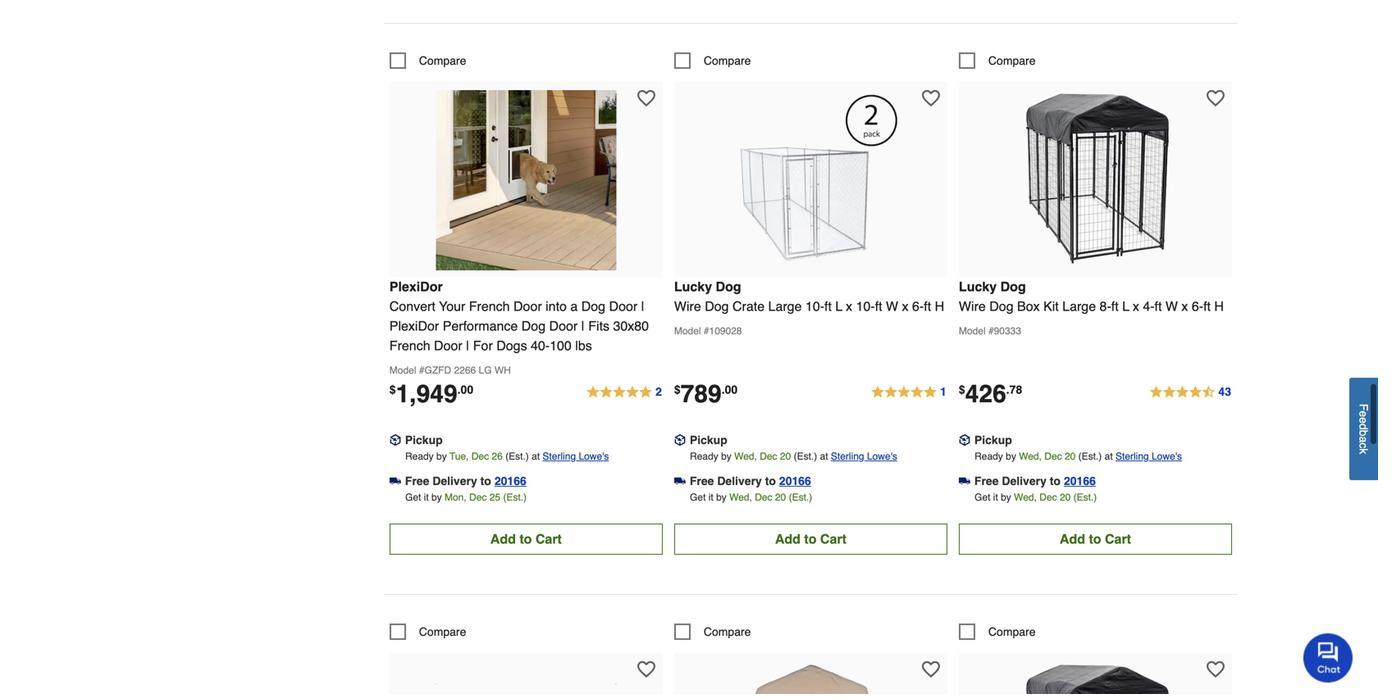 Task type: describe. For each thing, give the bounding box(es) containing it.
4.5 stars image
[[1149, 383, 1232, 403]]

2266
[[454, 365, 476, 376]]

your
[[439, 299, 465, 314]]

$ for 789
[[674, 383, 681, 397]]

90333
[[994, 326, 1021, 337]]

box
[[1017, 299, 1040, 314]]

mon,
[[445, 492, 467, 504]]

free delivery to 20166 for '20166' 'button' associated with third "pickup" icon from right
[[405, 475, 526, 488]]

dog up box
[[1000, 279, 1026, 294]]

4-
[[1143, 299, 1155, 314]]

5 stars image for 789
[[870, 383, 947, 403]]

crate
[[733, 299, 765, 314]]

model # 90333
[[959, 326, 1021, 337]]

sterling for '20166' 'button' related to first "pickup" icon from the right
[[1116, 451, 1149, 463]]

1,949
[[396, 380, 457, 408]]

1 horizontal spatial |
[[581, 319, 585, 334]]

actual price $789.00 element
[[674, 380, 738, 408]]

2 horizontal spatial |
[[641, 299, 645, 314]]

.78
[[1006, 383, 1022, 397]]

20166 for '20166' 'button' associated with third "pickup" icon from right
[[495, 475, 526, 488]]

into
[[546, 299, 567, 314]]

compare for 5001226821 element
[[419, 54, 466, 67]]

dog up fits
[[581, 299, 605, 314]]

compare for 5005348967 'element'
[[988, 626, 1036, 639]]

0 horizontal spatial |
[[466, 338, 469, 353]]

cart for third add to cart button from the right
[[536, 532, 562, 547]]

cart for 3rd add to cart button from left
[[1105, 532, 1131, 547]]

$ 789 .00
[[674, 380, 738, 408]]

2 plexidor from the top
[[389, 319, 439, 334]]

sterling for '20166' 'button' associated with third "pickup" icon from right
[[543, 451, 576, 463]]

20166 for '20166' 'button' related to first "pickup" icon from the right
[[1064, 475, 1096, 488]]

1 at from the left
[[532, 451, 540, 463]]

lowe's for sterling lowe's button corresponding to '20166' 'button' associated with 2nd "pickup" icon from the right
[[867, 451, 897, 463]]

sterling for '20166' 'button' associated with 2nd "pickup" icon from the right
[[831, 451, 864, 463]]

for
[[473, 338, 493, 353]]

f
[[1357, 404, 1370, 411]]

1 vertical spatial french
[[389, 338, 430, 353]]

2 add to cart button from the left
[[674, 524, 947, 555]]

model for convert your french door into a dog door | plexidor performance dog door | fits 30x80 french door | for dogs 40-100 lbs
[[389, 365, 416, 376]]

3 x from the left
[[1133, 299, 1139, 314]]

large inside lucky dog wire dog box kit large 8-ft l x 4-ft w x 6-ft h
[[1062, 299, 1096, 314]]

5 ft from the left
[[1155, 299, 1162, 314]]

.00 for 789
[[722, 383, 738, 397]]

actual price $1,949.00 element
[[389, 380, 473, 408]]

2 free from the left
[[690, 475, 714, 488]]

dog up crate
[[716, 279, 741, 294]]

lucky for lucky dog wire dog crate large 10-ft l x 10-ft w x 6-ft h
[[674, 279, 712, 294]]

get for third "pickup" icon from right
[[405, 492, 421, 504]]

truck filled image for first "pickup" icon from the right
[[959, 476, 970, 487]]

ready for 2nd "pickup" icon from the right
[[690, 451, 718, 463]]

20166 button for third "pickup" icon from right
[[495, 473, 526, 490]]

get for 2nd "pickup" icon from the right
[[690, 492, 706, 504]]

ready for third "pickup" icon from right
[[405, 451, 434, 463]]

a inside plexidor convert your french door into a dog door | plexidor performance dog door | fits 30x80 french door | for dogs 40-100 lbs
[[570, 299, 578, 314]]

# for lucky dog wire dog crate large 10-ft l x 10-ft w x 6-ft h
[[704, 326, 709, 337]]

ready by wed, dec 20 (est.) at sterling lowe's for '20166' 'button' associated with 2nd "pickup" icon from the right
[[690, 451, 897, 463]]

$ 426 .78
[[959, 380, 1022, 408]]

2 x from the left
[[902, 299, 909, 314]]

# for lucky dog wire dog box kit large 8-ft l x 4-ft w x 6-ft h
[[988, 326, 994, 337]]

3 pickup image from the left
[[959, 435, 970, 446]]

free delivery to 20166 for '20166' 'button' related to first "pickup" icon from the right
[[974, 475, 1096, 488]]

it for 2nd "pickup" icon from the right
[[709, 492, 713, 504]]

h inside lucky dog wire dog box kit large 8-ft l x 4-ft w x 6-ft h
[[1214, 299, 1224, 314]]

wh
[[495, 365, 511, 376]]

2
[[655, 385, 662, 399]]

l inside lucky dog wire dog crate large 10-ft l x 10-ft w x 6-ft h
[[835, 299, 842, 314]]

lucky dog wire dog panels any 10-ft l x 5-ft w x 6-ft h image
[[436, 662, 616, 695]]

6- inside lucky dog wire dog box kit large 8-ft l x 4-ft w x 6-ft h
[[1192, 299, 1203, 314]]

2 ft from the left
[[875, 299, 882, 314]]

3 add to cart from the left
[[1060, 532, 1131, 547]]

fits
[[588, 319, 610, 334]]

k
[[1357, 449, 1370, 455]]

wire for lucky dog wire dog crate large 10-ft l x 10-ft w x 6-ft h
[[674, 299, 701, 314]]

truck filled image for third "pickup" icon from right
[[389, 476, 401, 487]]

sterling lowe's button for '20166' 'button' associated with third "pickup" icon from right
[[543, 449, 609, 465]]

model for wire dog crate large 10-ft l x 10-ft w x 6-ft h
[[674, 326, 701, 337]]

$ 1,949 .00
[[389, 380, 473, 408]]

pickup for third "pickup" icon from right
[[405, 434, 443, 447]]

2 at from the left
[[820, 451, 828, 463]]

lowe's for '20166' 'button' related to first "pickup" icon from the right sterling lowe's button
[[1152, 451, 1182, 463]]

8-
[[1100, 299, 1111, 314]]

4 x from the left
[[1182, 299, 1188, 314]]

free delivery to 20166 for '20166' 'button' associated with 2nd "pickup" icon from the right
[[690, 475, 811, 488]]

kit
[[1043, 299, 1059, 314]]

h inside lucky dog wire dog crate large 10-ft l x 10-ft w x 6-ft h
[[935, 299, 944, 314]]

6- inside lucky dog wire dog crate large 10-ft l x 10-ft w x 6-ft h
[[912, 299, 924, 314]]

b
[[1357, 431, 1370, 437]]

ready for first "pickup" icon from the right
[[975, 451, 1003, 463]]

lg
[[479, 365, 492, 376]]

1 heart outline image from the left
[[922, 661, 940, 679]]

43
[[1218, 385, 1231, 399]]

plexidor convert your french door into a dog door | plexidor performance dog door | fits 30x80 french door | for dogs 40-100 lbs image
[[436, 90, 616, 271]]

add for 2nd add to cart button from left
[[775, 532, 801, 547]]



Task type: vqa. For each thing, say whether or not it's contained in the screenshot.
"Free Delivery to 20166"
yes



Task type: locate. For each thing, give the bounding box(es) containing it.
0 horizontal spatial $
[[389, 383, 396, 397]]

l inside lucky dog wire dog box kit large 8-ft l x 4-ft w x 6-ft h
[[1122, 299, 1129, 314]]

truck filled image for 2nd "pickup" icon from the right
[[674, 476, 686, 487]]

2 horizontal spatial model
[[959, 326, 986, 337]]

2 get it by wed, dec 20 (est.) from the left
[[975, 492, 1097, 504]]

426
[[965, 380, 1006, 408]]

w inside lucky dog wire dog box kit large 8-ft l x 4-ft w x 6-ft h
[[1166, 299, 1178, 314]]

2 horizontal spatial add to cart button
[[959, 524, 1232, 555]]

5 stars image containing 1
[[870, 383, 947, 403]]

2 lucky from the left
[[959, 279, 997, 294]]

0 horizontal spatial h
[[935, 299, 944, 314]]

get
[[405, 492, 421, 504], [690, 492, 706, 504], [975, 492, 990, 504]]

2 add to cart from the left
[[775, 532, 846, 547]]

$ right 1
[[959, 383, 965, 397]]

it
[[424, 492, 429, 504], [709, 492, 713, 504], [993, 492, 998, 504]]

door up model # gzfd 2266 lg wh
[[434, 338, 462, 353]]

0 horizontal spatial l
[[835, 299, 842, 314]]

2 heart outline image from the left
[[1207, 661, 1225, 679]]

ready by tue, dec 26 (est.) at sterling lowe's
[[405, 451, 609, 463]]

lucky dog polyester dog kennel roof medium 8-ft l x 4-ft w x 6-ft h image
[[721, 662, 901, 695]]

0 horizontal spatial model
[[389, 365, 416, 376]]

100
[[550, 338, 572, 353]]

2 $ from the left
[[674, 383, 681, 397]]

2 horizontal spatial delivery
[[1002, 475, 1047, 488]]

1 $ from the left
[[389, 383, 396, 397]]

get it by wed, dec 20 (est.) for '20166' 'button' associated with 2nd "pickup" icon from the right
[[690, 492, 812, 504]]

add to cart button
[[389, 524, 663, 555], [674, 524, 947, 555], [959, 524, 1232, 555]]

free delivery to 20166
[[405, 475, 526, 488], [690, 475, 811, 488], [974, 475, 1096, 488]]

1 horizontal spatial 10-
[[856, 299, 875, 314]]

compare for 5013918699 element
[[704, 626, 751, 639]]

1 lowe's from the left
[[579, 451, 609, 463]]

# up $ 426 .78
[[988, 326, 994, 337]]

1 horizontal spatial get
[[690, 492, 706, 504]]

0 horizontal spatial heart outline image
[[922, 661, 940, 679]]

1 6- from the left
[[912, 299, 924, 314]]

5 stars image down lbs
[[586, 383, 663, 403]]

lucky inside lucky dog wire dog crate large 10-ft l x 10-ft w x 6-ft h
[[674, 279, 712, 294]]

0 horizontal spatial truck filled image
[[389, 476, 401, 487]]

it for first "pickup" icon from the right
[[993, 492, 998, 504]]

109028
[[709, 326, 742, 337]]

0 horizontal spatial #
[[419, 365, 424, 376]]

pickup for first "pickup" icon from the right
[[974, 434, 1012, 447]]

0 vertical spatial french
[[469, 299, 510, 314]]

1 add to cart from the left
[[490, 532, 562, 547]]

10-
[[805, 299, 824, 314], [856, 299, 875, 314]]

1 horizontal spatial ready by wed, dec 20 (est.) at sterling lowe's
[[975, 451, 1182, 463]]

2 horizontal spatial #
[[988, 326, 994, 337]]

door left into
[[514, 299, 542, 314]]

1 vertical spatial a
[[1357, 437, 1370, 443]]

2 .00 from the left
[[722, 383, 738, 397]]

it for third "pickup" icon from right
[[424, 492, 429, 504]]

3 free delivery to 20166 from the left
[[974, 475, 1096, 488]]

plexidor up convert
[[389, 279, 443, 294]]

model # gzfd 2266 lg wh
[[389, 365, 511, 376]]

26
[[492, 451, 503, 463]]

a
[[570, 299, 578, 314], [1357, 437, 1370, 443]]

1 w from the left
[[886, 299, 898, 314]]

0 vertical spatial plexidor
[[389, 279, 443, 294]]

1 horizontal spatial .00
[[722, 383, 738, 397]]

a inside button
[[1357, 437, 1370, 443]]

1 delivery from the left
[[433, 475, 477, 488]]

2 lucky dog wire dog box kit large 8-ft l x 4-ft w x 6-ft h image from the top
[[1005, 662, 1186, 695]]

1 cart from the left
[[536, 532, 562, 547]]

lucky dog wire dog box kit large 8-ft l x 4-ft w x 6-ft h
[[959, 279, 1224, 314]]

$ inside $ 426 .78
[[959, 383, 965, 397]]

1 horizontal spatial sterling
[[831, 451, 864, 463]]

1 horizontal spatial 20166 button
[[779, 473, 811, 490]]

2 w from the left
[[1166, 299, 1178, 314]]

0 horizontal spatial french
[[389, 338, 430, 353]]

5005348967 element
[[959, 624, 1036, 641]]

heart outline image
[[637, 89, 655, 107], [922, 89, 940, 107], [1207, 89, 1225, 107], [637, 661, 655, 679]]

1 horizontal spatial add to cart
[[775, 532, 846, 547]]

$
[[389, 383, 396, 397], [674, 383, 681, 397], [959, 383, 965, 397]]

delivery for '20166' 'button' associated with third "pickup" icon from right
[[433, 475, 477, 488]]

$ down model # gzfd 2266 lg wh
[[389, 383, 396, 397]]

pickup image down 789
[[674, 435, 686, 446]]

1 horizontal spatial ready
[[690, 451, 718, 463]]

1 add from the left
[[490, 532, 516, 547]]

1 x from the left
[[846, 299, 852, 314]]

| left the for
[[466, 338, 469, 353]]

d
[[1357, 424, 1370, 431]]

e
[[1357, 411, 1370, 418], [1357, 418, 1370, 424]]

model up 1,949
[[389, 365, 416, 376]]

get for first "pickup" icon from the right
[[975, 492, 990, 504]]

3 20166 button from the left
[[1064, 473, 1096, 490]]

1 horizontal spatial sterling lowe's button
[[831, 449, 897, 465]]

e up b
[[1357, 418, 1370, 424]]

2 horizontal spatial sterling
[[1116, 451, 1149, 463]]

1 e from the top
[[1357, 411, 1370, 418]]

delivery for '20166' 'button' related to first "pickup" icon from the right
[[1002, 475, 1047, 488]]

1 sterling from the left
[[543, 451, 576, 463]]

1 button
[[870, 383, 947, 403]]

lucky up model # 90333
[[959, 279, 997, 294]]

1002471024 element
[[959, 52, 1036, 69]]

1 l from the left
[[835, 299, 842, 314]]

2 horizontal spatial sterling lowe's button
[[1116, 449, 1182, 465]]

1 horizontal spatial add
[[775, 532, 801, 547]]

1 horizontal spatial a
[[1357, 437, 1370, 443]]

2 horizontal spatial add to cart
[[1060, 532, 1131, 547]]

french up gzfd
[[389, 338, 430, 353]]

3 pickup from the left
[[974, 434, 1012, 447]]

5 stars image
[[586, 383, 663, 403], [870, 383, 947, 403]]

1 .00 from the left
[[457, 383, 473, 397]]

1 horizontal spatial wire
[[959, 299, 986, 314]]

f e e d b a c k button
[[1349, 378, 1378, 481]]

h
[[935, 299, 944, 314], [1214, 299, 1224, 314]]

20166 button
[[495, 473, 526, 490], [779, 473, 811, 490], [1064, 473, 1096, 490]]

2 get from the left
[[690, 492, 706, 504]]

french
[[469, 299, 510, 314], [389, 338, 430, 353]]

2 horizontal spatial free
[[974, 475, 999, 488]]

50187917 element
[[389, 624, 466, 641]]

performance
[[443, 319, 518, 334]]

lbs
[[575, 338, 592, 353]]

ready down "$ 789 .00"
[[690, 451, 718, 463]]

french up performance
[[469, 299, 510, 314]]

a up k
[[1357, 437, 1370, 443]]

1 10- from the left
[[805, 299, 824, 314]]

$ for 1,949
[[389, 383, 396, 397]]

1 pickup from the left
[[405, 434, 443, 447]]

ready left tue,
[[405, 451, 434, 463]]

tue,
[[449, 451, 469, 463]]

lowe's down 2 button at the bottom left of page
[[579, 451, 609, 463]]

dog up 90333
[[989, 299, 1014, 314]]

3 free from the left
[[974, 475, 999, 488]]

1 horizontal spatial truck filled image
[[674, 476, 686, 487]]

.00 inside the $ 1,949 .00
[[457, 383, 473, 397]]

2 l from the left
[[1122, 299, 1129, 314]]

2 cart from the left
[[820, 532, 846, 547]]

add to cart
[[490, 532, 562, 547], [775, 532, 846, 547], [1060, 532, 1131, 547]]

2 lowe's from the left
[[867, 451, 897, 463]]

lucky dog wire dog box kit large 8-ft l x 4-ft w x 6-ft h image
[[1005, 90, 1186, 271], [1005, 662, 1186, 695]]

w inside lucky dog wire dog crate large 10-ft l x 10-ft w x 6-ft h
[[886, 299, 898, 314]]

0 horizontal spatial 20166
[[495, 475, 526, 488]]

compare for 50187917 element
[[419, 626, 466, 639]]

2 horizontal spatial lowe's
[[1152, 451, 1182, 463]]

1 lucky from the left
[[674, 279, 712, 294]]

5 stars image containing 2
[[586, 383, 663, 403]]

0 horizontal spatial at
[[532, 451, 540, 463]]

1 horizontal spatial free
[[690, 475, 714, 488]]

lucky inside lucky dog wire dog box kit large 8-ft l x 4-ft w x 6-ft h
[[959, 279, 997, 294]]

1 horizontal spatial delivery
[[717, 475, 762, 488]]

sterling lowe's button down 4.5 stars image
[[1116, 449, 1182, 465]]

2 large from the left
[[1062, 299, 1096, 314]]

dog up 40-
[[521, 319, 546, 334]]

2 horizontal spatial 20166 button
[[1064, 473, 1096, 490]]

1 horizontal spatial cart
[[820, 532, 846, 547]]

1 20166 from the left
[[495, 475, 526, 488]]

1 ft from the left
[[824, 299, 832, 314]]

1 horizontal spatial get it by wed, dec 20 (est.)
[[975, 492, 1097, 504]]

wire for lucky dog wire dog box kit large 8-ft l x 4-ft w x 6-ft h
[[959, 299, 986, 314]]

| left fits
[[581, 319, 585, 334]]

2 sterling from the left
[[831, 451, 864, 463]]

0 horizontal spatial pickup
[[405, 434, 443, 447]]

get it by mon, dec 25 (est.)
[[405, 492, 527, 504]]

2 horizontal spatial it
[[993, 492, 998, 504]]

1 horizontal spatial it
[[709, 492, 713, 504]]

0 horizontal spatial a
[[570, 299, 578, 314]]

1 wire from the left
[[674, 299, 701, 314]]

actual price $426.78 element
[[959, 380, 1022, 408]]

pickup down 1,949
[[405, 434, 443, 447]]

large left 8-
[[1062, 299, 1096, 314]]

$ right 2
[[674, 383, 681, 397]]

2 pickup from the left
[[690, 434, 727, 447]]

1 horizontal spatial #
[[704, 326, 709, 337]]

ft
[[824, 299, 832, 314], [875, 299, 882, 314], [924, 299, 931, 314], [1111, 299, 1119, 314], [1155, 299, 1162, 314], [1203, 299, 1211, 314]]

3 it from the left
[[993, 492, 998, 504]]

sterling lowe's button down 1 button
[[831, 449, 897, 465]]

model for wire dog box kit large 8-ft l x 4-ft w x 6-ft h
[[959, 326, 986, 337]]

0 horizontal spatial free delivery to 20166
[[405, 475, 526, 488]]

0 horizontal spatial lucky
[[674, 279, 712, 294]]

0 vertical spatial a
[[570, 299, 578, 314]]

dog
[[716, 279, 741, 294], [1000, 279, 1026, 294], [581, 299, 605, 314], [705, 299, 729, 314], [989, 299, 1014, 314], [521, 319, 546, 334]]

dec
[[471, 451, 489, 463], [760, 451, 777, 463], [1044, 451, 1062, 463], [469, 492, 487, 504], [755, 492, 772, 504], [1040, 492, 1057, 504]]

3 cart from the left
[[1105, 532, 1131, 547]]

$ inside the $ 1,949 .00
[[389, 383, 396, 397]]

cart
[[536, 532, 562, 547], [820, 532, 846, 547], [1105, 532, 1131, 547]]

2 6- from the left
[[1192, 299, 1203, 314]]

model left 90333
[[959, 326, 986, 337]]

pickup image
[[389, 435, 401, 446], [674, 435, 686, 446], [959, 435, 970, 446]]

| up 30x80
[[641, 299, 645, 314]]

compare
[[419, 54, 466, 67], [704, 54, 751, 67], [988, 54, 1036, 67], [419, 626, 466, 639], [704, 626, 751, 639], [988, 626, 1036, 639]]

3 sterling lowe's button from the left
[[1116, 449, 1182, 465]]

2 horizontal spatial cart
[[1105, 532, 1131, 547]]

2 horizontal spatial at
[[1105, 451, 1113, 463]]

2 it from the left
[[709, 492, 713, 504]]

by
[[436, 451, 447, 463], [721, 451, 732, 463], [1006, 451, 1016, 463], [431, 492, 442, 504], [716, 492, 727, 504], [1001, 492, 1011, 504]]

add
[[490, 532, 516, 547], [775, 532, 801, 547], [1060, 532, 1085, 547]]

2 horizontal spatial ready
[[975, 451, 1003, 463]]

$ inside "$ 789 .00"
[[674, 383, 681, 397]]

43 button
[[1149, 383, 1232, 403]]

2 add from the left
[[775, 532, 801, 547]]

1 vertical spatial plexidor
[[389, 319, 439, 334]]

add for 3rd add to cart button from left
[[1060, 532, 1085, 547]]

1 horizontal spatial lucky
[[959, 279, 997, 294]]

ready by wed, dec 20 (est.) at sterling lowe's for '20166' 'button' related to first "pickup" icon from the right
[[975, 451, 1182, 463]]

door up 100
[[549, 319, 578, 334]]

plexidor
[[389, 279, 443, 294], [389, 319, 439, 334]]

compare for 5005367369 element
[[704, 54, 751, 67]]

2 delivery from the left
[[717, 475, 762, 488]]

pickup down actual price $426.78 element
[[974, 434, 1012, 447]]

2 h from the left
[[1214, 299, 1224, 314]]

2 free delivery to 20166 from the left
[[690, 475, 811, 488]]

0 horizontal spatial add to cart
[[490, 532, 562, 547]]

3 truck filled image from the left
[[959, 476, 970, 487]]

2 pickup image from the left
[[674, 435, 686, 446]]

compare inside 5005367369 element
[[704, 54, 751, 67]]

delivery
[[433, 475, 477, 488], [717, 475, 762, 488], [1002, 475, 1047, 488]]

0 horizontal spatial wire
[[674, 299, 701, 314]]

.00
[[457, 383, 473, 397], [722, 383, 738, 397]]

truck filled image
[[389, 476, 401, 487], [674, 476, 686, 487], [959, 476, 970, 487]]

pickup image down 426
[[959, 435, 970, 446]]

2 horizontal spatial pickup
[[974, 434, 1012, 447]]

1 free delivery to 20166 from the left
[[405, 475, 526, 488]]

5005367369 element
[[674, 52, 751, 69]]

3 sterling from the left
[[1116, 451, 1149, 463]]

# up 1,949
[[419, 365, 424, 376]]

a right into
[[570, 299, 578, 314]]

3 at from the left
[[1105, 451, 1113, 463]]

1 get from the left
[[405, 492, 421, 504]]

0 horizontal spatial 10-
[[805, 299, 824, 314]]

1 free from the left
[[405, 475, 429, 488]]

0 vertical spatial lucky dog wire dog box kit large 8-ft l x 4-ft w x 6-ft h image
[[1005, 90, 1186, 271]]

0 horizontal spatial ready by wed, dec 20 (est.) at sterling lowe's
[[690, 451, 897, 463]]

pickup
[[405, 434, 443, 447], [690, 434, 727, 447], [974, 434, 1012, 447]]

1 add to cart button from the left
[[389, 524, 663, 555]]

compare inside 5013918699 element
[[704, 626, 751, 639]]

at
[[532, 451, 540, 463], [820, 451, 828, 463], [1105, 451, 1113, 463]]

free
[[405, 475, 429, 488], [690, 475, 714, 488], [974, 475, 999, 488]]

2 horizontal spatial truck filled image
[[959, 476, 970, 487]]

.00 down 109028
[[722, 383, 738, 397]]

3 20166 from the left
[[1064, 475, 1096, 488]]

3 ready from the left
[[975, 451, 1003, 463]]

wed,
[[734, 451, 757, 463], [1019, 451, 1042, 463], [729, 492, 752, 504], [1014, 492, 1037, 504]]

pickup image down 1,949
[[389, 435, 401, 446]]

0 horizontal spatial lowe's
[[579, 451, 609, 463]]

1 sterling lowe's button from the left
[[543, 449, 609, 465]]

f e e d b a c k
[[1357, 404, 1370, 455]]

plexidor convert your french door into a dog door | plexidor performance dog door | fits 30x80 french door | for dogs 40-100 lbs
[[389, 279, 649, 353]]

ready down actual price $426.78 element
[[975, 451, 1003, 463]]

0 horizontal spatial add
[[490, 532, 516, 547]]

sterling lowe's button for '20166' 'button' related to first "pickup" icon from the right
[[1116, 449, 1182, 465]]

5001226821 element
[[389, 52, 466, 69]]

model
[[674, 326, 701, 337], [959, 326, 986, 337], [389, 365, 416, 376]]

3 $ from the left
[[959, 383, 965, 397]]

cart for 2nd add to cart button from left
[[820, 532, 846, 547]]

5013918699 element
[[674, 624, 751, 641]]

2 vertical spatial |
[[466, 338, 469, 353]]

0 horizontal spatial 20166 button
[[495, 473, 526, 490]]

1 20166 button from the left
[[495, 473, 526, 490]]

1
[[940, 385, 947, 399]]

sterling lowe's button for '20166' 'button' associated with 2nd "pickup" icon from the right
[[831, 449, 897, 465]]

to
[[480, 475, 491, 488], [765, 475, 776, 488], [1050, 475, 1061, 488], [520, 532, 532, 547], [804, 532, 817, 547], [1089, 532, 1101, 547]]

wire up model # 90333
[[959, 299, 986, 314]]

convert
[[389, 299, 435, 314]]

compare for the 1002471024 element
[[988, 54, 1036, 67]]

3 delivery from the left
[[1002, 475, 1047, 488]]

.00 down "2266"
[[457, 383, 473, 397]]

compare inside 5001226821 element
[[419, 54, 466, 67]]

2 horizontal spatial add
[[1060, 532, 1085, 547]]

lowe's down 1 button
[[867, 451, 897, 463]]

l
[[835, 299, 842, 314], [1122, 299, 1129, 314]]

20166
[[495, 475, 526, 488], [779, 475, 811, 488], [1064, 475, 1096, 488]]

3 ft from the left
[[924, 299, 931, 314]]

add for third add to cart button from the right
[[490, 532, 516, 547]]

gzfd
[[424, 365, 451, 376]]

$ for 426
[[959, 383, 965, 397]]

1 horizontal spatial large
[[1062, 299, 1096, 314]]

large inside lucky dog wire dog crate large 10-ft l x 10-ft w x 6-ft h
[[768, 299, 802, 314]]

1 pickup image from the left
[[389, 435, 401, 446]]

0 horizontal spatial delivery
[[433, 475, 477, 488]]

3 add from the left
[[1060, 532, 1085, 547]]

5 stars image left 426
[[870, 383, 947, 403]]

# up "$ 789 .00"
[[704, 326, 709, 337]]

c
[[1357, 443, 1370, 449]]

dog up model # 109028
[[705, 299, 729, 314]]

1 horizontal spatial 5 stars image
[[870, 383, 947, 403]]

2 ready from the left
[[690, 451, 718, 463]]

3 add to cart button from the left
[[959, 524, 1232, 555]]

1 truck filled image from the left
[[389, 476, 401, 487]]

large right crate
[[768, 299, 802, 314]]

1 horizontal spatial add to cart button
[[674, 524, 947, 555]]

1 it from the left
[[424, 492, 429, 504]]

1 horizontal spatial pickup image
[[674, 435, 686, 446]]

compare inside 5005348967 'element'
[[988, 626, 1036, 639]]

1 ready from the left
[[405, 451, 434, 463]]

25
[[489, 492, 500, 504]]

2 e from the top
[[1357, 418, 1370, 424]]

1 lucky dog wire dog box kit large 8-ft l x 4-ft w x 6-ft h image from the top
[[1005, 90, 1186, 271]]

model # 109028
[[674, 326, 742, 337]]

sterling lowe's button right 26
[[543, 449, 609, 465]]

0 horizontal spatial free
[[405, 475, 429, 488]]

ready
[[405, 451, 434, 463], [690, 451, 718, 463], [975, 451, 1003, 463]]

sterling
[[543, 451, 576, 463], [831, 451, 864, 463], [1116, 451, 1149, 463]]

w
[[886, 299, 898, 314], [1166, 299, 1178, 314]]

0 horizontal spatial get
[[405, 492, 421, 504]]

door up 30x80
[[609, 299, 638, 314]]

2 20166 button from the left
[[779, 473, 811, 490]]

(est.)
[[505, 451, 529, 463], [794, 451, 817, 463], [1078, 451, 1102, 463], [503, 492, 527, 504], [789, 492, 812, 504], [1073, 492, 1097, 504]]

2 horizontal spatial get
[[975, 492, 990, 504]]

0 horizontal spatial cart
[[536, 532, 562, 547]]

0 horizontal spatial it
[[424, 492, 429, 504]]

2 wire from the left
[[959, 299, 986, 314]]

1 horizontal spatial w
[[1166, 299, 1178, 314]]

2 horizontal spatial 20166
[[1064, 475, 1096, 488]]

lucky
[[674, 279, 712, 294], [959, 279, 997, 294]]

dogs
[[496, 338, 527, 353]]

4 ft from the left
[[1111, 299, 1119, 314]]

1 get it by wed, dec 20 (est.) from the left
[[690, 492, 812, 504]]

sterling lowe's button
[[543, 449, 609, 465], [831, 449, 897, 465], [1116, 449, 1182, 465]]

large
[[768, 299, 802, 314], [1062, 299, 1096, 314]]

40-
[[531, 338, 550, 353]]

30x80
[[613, 319, 649, 334]]

.00 for 1,949
[[457, 383, 473, 397]]

2 20166 from the left
[[779, 475, 811, 488]]

1 horizontal spatial heart outline image
[[1207, 661, 1225, 679]]

wire up model # 109028
[[674, 299, 701, 314]]

6-
[[912, 299, 924, 314], [1192, 299, 1203, 314]]

0 horizontal spatial ready
[[405, 451, 434, 463]]

20166 button for first "pickup" icon from the right
[[1064, 473, 1096, 490]]

0 horizontal spatial pickup image
[[389, 435, 401, 446]]

1 horizontal spatial h
[[1214, 299, 1224, 314]]

wire inside lucky dog wire dog box kit large 8-ft l x 4-ft w x 6-ft h
[[959, 299, 986, 314]]

20
[[780, 451, 791, 463], [1065, 451, 1076, 463], [775, 492, 786, 504], [1060, 492, 1071, 504]]

1 large from the left
[[768, 299, 802, 314]]

1 vertical spatial lucky dog wire dog box kit large 8-ft l x 4-ft w x 6-ft h image
[[1005, 662, 1186, 695]]

compare inside the 1002471024 element
[[988, 54, 1036, 67]]

2 button
[[586, 383, 663, 403]]

0 vertical spatial |
[[641, 299, 645, 314]]

0 horizontal spatial sterling lowe's button
[[543, 449, 609, 465]]

1 h from the left
[[935, 299, 944, 314]]

20166 for '20166' 'button' associated with 2nd "pickup" icon from the right
[[779, 475, 811, 488]]

1 vertical spatial |
[[581, 319, 585, 334]]

789
[[681, 380, 722, 408]]

3 get from the left
[[975, 492, 990, 504]]

1 horizontal spatial l
[[1122, 299, 1129, 314]]

0 horizontal spatial w
[[886, 299, 898, 314]]

# for plexidor convert your french door into a dog door | plexidor performance dog door | fits 30x80 french door | for dogs 40-100 lbs
[[419, 365, 424, 376]]

1 ready by wed, dec 20 (est.) at sterling lowe's from the left
[[690, 451, 897, 463]]

2 sterling lowe's button from the left
[[831, 449, 897, 465]]

5 stars image for 1,949
[[586, 383, 663, 403]]

1 horizontal spatial 6-
[[1192, 299, 1203, 314]]

0 horizontal spatial sterling
[[543, 451, 576, 463]]

1 horizontal spatial pickup
[[690, 434, 727, 447]]

6 ft from the left
[[1203, 299, 1211, 314]]

0 horizontal spatial 5 stars image
[[586, 383, 663, 403]]

#
[[704, 326, 709, 337], [988, 326, 994, 337], [419, 365, 424, 376]]

20166 button for 2nd "pickup" icon from the right
[[779, 473, 811, 490]]

wire inside lucky dog wire dog crate large 10-ft l x 10-ft w x 6-ft h
[[674, 299, 701, 314]]

x
[[846, 299, 852, 314], [902, 299, 909, 314], [1133, 299, 1139, 314], [1182, 299, 1188, 314]]

pickup for 2nd "pickup" icon from the right
[[690, 434, 727, 447]]

pickup down "$ 789 .00"
[[690, 434, 727, 447]]

2 horizontal spatial pickup image
[[959, 435, 970, 446]]

door
[[514, 299, 542, 314], [609, 299, 638, 314], [549, 319, 578, 334], [434, 338, 462, 353]]

1 horizontal spatial 20166
[[779, 475, 811, 488]]

lucky dog wire dog crate large 10-ft l x 10-ft w x 6-ft h image
[[721, 90, 901, 271]]

0 horizontal spatial 6-
[[912, 299, 924, 314]]

lucky for lucky dog wire dog box kit large 8-ft l x 4-ft w x 6-ft h
[[959, 279, 997, 294]]

lowe's for sterling lowe's button related to '20166' 'button' associated with third "pickup" icon from right
[[579, 451, 609, 463]]

2 truck filled image from the left
[[674, 476, 686, 487]]

chat invite button image
[[1303, 633, 1353, 683]]

1 horizontal spatial french
[[469, 299, 510, 314]]

get it by wed, dec 20 (est.) for '20166' 'button' related to first "pickup" icon from the right
[[975, 492, 1097, 504]]

ready by wed, dec 20 (est.) at sterling lowe's
[[690, 451, 897, 463], [975, 451, 1182, 463]]

lucky up model # 109028
[[674, 279, 712, 294]]

lowe's down 4.5 stars image
[[1152, 451, 1182, 463]]

compare inside 50187917 element
[[419, 626, 466, 639]]

lucky dog wire dog crate large 10-ft l x 10-ft w x 6-ft h
[[674, 279, 944, 314]]

0 horizontal spatial add to cart button
[[389, 524, 663, 555]]

get it by wed, dec 20 (est.)
[[690, 492, 812, 504], [975, 492, 1097, 504]]

2 horizontal spatial free delivery to 20166
[[974, 475, 1096, 488]]

e up d at the right bottom of page
[[1357, 411, 1370, 418]]

1 plexidor from the top
[[389, 279, 443, 294]]

plexidor down convert
[[389, 319, 439, 334]]

model left 109028
[[674, 326, 701, 337]]

1 5 stars image from the left
[[586, 383, 663, 403]]

3 lowe's from the left
[[1152, 451, 1182, 463]]

wire
[[674, 299, 701, 314], [959, 299, 986, 314]]

delivery for '20166' 'button' associated with 2nd "pickup" icon from the right
[[717, 475, 762, 488]]

.00 inside "$ 789 .00"
[[722, 383, 738, 397]]

2 10- from the left
[[856, 299, 875, 314]]

lowe's
[[579, 451, 609, 463], [867, 451, 897, 463], [1152, 451, 1182, 463]]

heart outline image
[[922, 661, 940, 679], [1207, 661, 1225, 679]]



